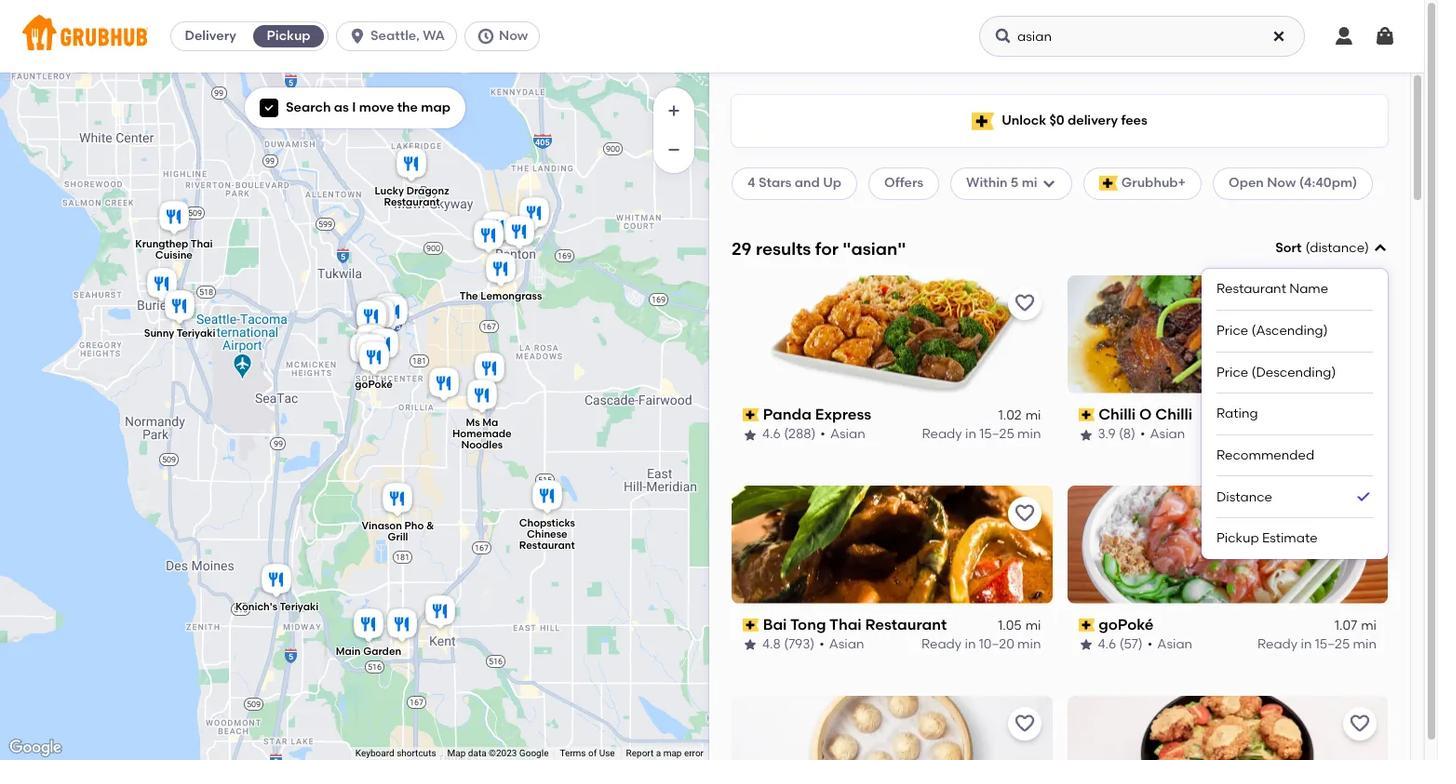 Task type: locate. For each thing, give the bounding box(es) containing it.
kizuki ramen & izakaya image
[[355, 298, 392, 339]]

recommended
[[1217, 448, 1315, 464]]

1 horizontal spatial teriyaki
[[280, 601, 319, 613]]

triumph valley image
[[471, 350, 509, 391]]

teriyaki time image
[[372, 290, 409, 331]]

0 vertical spatial ready in 15–25 min
[[923, 427, 1042, 443]]

move
[[359, 100, 394, 115]]

• asian right (57)
[[1148, 637, 1193, 653]]

star icon image for gopoké
[[1079, 638, 1094, 653]]

shibu ramen image
[[422, 593, 459, 634]]

bai tong thai restaurant logo image
[[732, 486, 1053, 604]]

chilli up 3.9 (8)
[[1099, 406, 1136, 424]]

• right (57)
[[1148, 637, 1153, 653]]

within
[[967, 175, 1008, 191]]

4.6
[[763, 427, 781, 443], [1099, 637, 1117, 653]]

4 stars and up
[[748, 175, 842, 191]]

• right (793)
[[820, 637, 825, 653]]

for
[[816, 238, 839, 259]]

&
[[427, 520, 434, 532]]

"asian"
[[843, 238, 907, 259]]

distance
[[1217, 489, 1273, 505]]

0 horizontal spatial gopoké
[[355, 379, 393, 391]]

distance option
[[1217, 477, 1374, 519]]

ready for gopoké
[[1258, 637, 1299, 653]]

1.05 mi
[[999, 618, 1042, 634]]

15–25 for gopoké
[[1316, 637, 1351, 653]]

• asian down the 'express'
[[821, 427, 866, 443]]

ready in 10–20 min
[[922, 637, 1042, 653]]

chilli o chilli link
[[1079, 405, 1378, 426]]

din tai fung  logo image
[[732, 696, 1053, 761]]

star icon image left 4.6 (57)
[[1079, 638, 1094, 653]]

0 horizontal spatial grubhub plus flag logo image
[[973, 112, 995, 130]]

konich's teriyaki
[[236, 601, 319, 613]]

name
[[1290, 282, 1329, 297]]

save this restaurant button for (793)
[[1008, 497, 1042, 531]]

asian right (57)
[[1158, 637, 1193, 653]]

price (ascending)
[[1217, 323, 1329, 339]]

pho
[[405, 520, 424, 532]]

save this restaurant image for 20–30
[[1350, 292, 1372, 315]]

1.07
[[1336, 618, 1358, 634]]

express
[[816, 406, 872, 424]]

1 vertical spatial pickup
[[1217, 531, 1260, 547]]

1 horizontal spatial grubhub plus flag logo image
[[1100, 176, 1118, 191]]

plus icon image
[[665, 102, 684, 120]]

gopoké image
[[356, 339, 393, 380]]

map region
[[0, 0, 862, 761]]

mi right 1.02
[[1026, 408, 1042, 424]]

0 horizontal spatial chilli
[[1099, 406, 1136, 424]]

sort
[[1276, 240, 1302, 256]]

1 vertical spatial ready in 15–25 min
[[1258, 637, 1378, 653]]

• asian for gopoké
[[1148, 637, 1193, 653]]

(ascending)
[[1252, 323, 1329, 339]]

0 vertical spatial pickup
[[267, 28, 311, 44]]

1 vertical spatial gopoké
[[1099, 616, 1154, 634]]

1 horizontal spatial now
[[1268, 175, 1297, 191]]

1.07 mi
[[1336, 618, 1378, 634]]

seattle, wa
[[371, 28, 445, 44]]

pickup down distance
[[1217, 531, 1260, 547]]

ready in 15–25 min
[[923, 427, 1042, 443], [1258, 637, 1378, 653]]

chilli
[[1099, 406, 1136, 424], [1156, 406, 1193, 424]]

terms of use link
[[560, 749, 615, 759]]

grubhub plus flag logo image left unlock
[[973, 112, 995, 130]]

grubhub plus flag logo image left 'grubhub+'
[[1100, 176, 1118, 191]]

subscription pass image left o
[[1079, 409, 1095, 422]]

star icon image left the 4.6 (288)
[[743, 428, 758, 443]]

svg image
[[1334, 25, 1356, 48], [348, 27, 367, 46], [477, 27, 495, 46], [1374, 241, 1389, 256]]

gopoké inside map region
[[355, 379, 393, 391]]

search as i move the map
[[286, 100, 451, 115]]

(4:40pm)
[[1300, 175, 1358, 191]]

asian
[[831, 427, 866, 443], [1151, 427, 1186, 443], [830, 637, 865, 653], [1158, 637, 1193, 653]]

of
[[589, 749, 597, 759]]

0 vertical spatial gopoké
[[355, 379, 393, 391]]

0 horizontal spatial teriyaki
[[177, 327, 216, 340]]

0 vertical spatial 4.6
[[763, 427, 781, 443]]

enjoy teriyaki image
[[516, 194, 553, 235]]

0 vertical spatial grubhub plus flag logo image
[[973, 112, 995, 130]]

ready for panda express
[[923, 427, 963, 443]]

pickup for pickup
[[267, 28, 311, 44]]

in
[[966, 427, 977, 443], [1298, 427, 1309, 443], [965, 637, 977, 653], [1302, 637, 1313, 653]]

sunny
[[144, 327, 174, 340]]

Search for food, convenience, alcohol... search field
[[980, 16, 1306, 57]]

teriyaki right sunny
[[177, 327, 216, 340]]

mi right 1.05
[[1026, 618, 1042, 634]]

1 horizontal spatial pickup
[[1217, 531, 1260, 547]]

i
[[352, 100, 356, 115]]

subscription pass image left the bai
[[743, 619, 760, 632]]

grill
[[388, 531, 408, 543]]

grubhub plus flag logo image
[[973, 112, 995, 130], [1100, 176, 1118, 191]]

report
[[626, 749, 654, 759]]

restaurant up ready in 10–20 min
[[866, 616, 947, 634]]

subscription pass image for panda
[[743, 409, 760, 422]]

now right wa at the top of page
[[499, 28, 528, 44]]

bai
[[763, 616, 787, 634]]

price left (ascending)
[[1217, 323, 1249, 339]]

teriyaki box image
[[470, 217, 508, 258]]

None field
[[1202, 239, 1389, 560]]

sunny teriyaki
[[144, 327, 216, 340]]

1 horizontal spatial ready in 15–25 min
[[1258, 637, 1378, 653]]

• asian
[[821, 427, 866, 443], [1141, 427, 1186, 443], [820, 637, 865, 653], [1148, 637, 1193, 653]]

lucky dragonz restaurant
[[375, 185, 449, 208]]

pickup inside 'field'
[[1217, 531, 1260, 547]]

1 horizontal spatial 4.6
[[1099, 637, 1117, 653]]

up
[[824, 175, 842, 191]]

2 price from the top
[[1217, 365, 1249, 380]]

0 horizontal spatial 15–25
[[980, 427, 1015, 443]]

1 horizontal spatial 15–25
[[1316, 637, 1351, 653]]

konich's
[[236, 601, 278, 613]]

1 vertical spatial 4.6
[[1099, 637, 1117, 653]]

delivery
[[1068, 113, 1119, 128]]

map right a
[[664, 749, 682, 759]]

happy at the bay teriyaki image
[[479, 208, 516, 249]]

bai tong thai restaurant image
[[353, 322, 390, 363]]

0 vertical spatial teriyaki
[[177, 327, 216, 340]]

thai right tong
[[830, 616, 862, 634]]

star icon image
[[743, 428, 758, 443], [1079, 428, 1094, 443], [743, 638, 758, 653], [1079, 638, 1094, 653]]

map
[[421, 100, 451, 115], [664, 749, 682, 759]]

asian down the 'express'
[[831, 427, 866, 443]]

main navigation navigation
[[0, 0, 1425, 73]]

3.9 (8)
[[1099, 427, 1136, 443]]

• right (8) on the bottom
[[1141, 427, 1146, 443]]

• asian down bai tong thai restaurant
[[820, 637, 865, 653]]

subscription pass image left the panda on the right of page
[[743, 409, 760, 422]]

teriyaki right the konich's
[[280, 601, 319, 613]]

0 vertical spatial now
[[499, 28, 528, 44]]

0 horizontal spatial now
[[499, 28, 528, 44]]

terms of use
[[560, 749, 615, 759]]

0 vertical spatial thai
[[191, 238, 213, 250]]

5
[[1011, 175, 1019, 191]]

thai
[[191, 238, 213, 250], [830, 616, 862, 634]]

min right 20–30
[[1354, 427, 1378, 443]]

svg image
[[1375, 25, 1397, 48], [995, 27, 1013, 46], [1272, 29, 1287, 44], [264, 103, 275, 114], [1042, 176, 1057, 191]]

min down 1.05 mi
[[1018, 637, 1042, 653]]

data
[[468, 749, 487, 759]]

ready in 15–25 min for gopoké
[[1258, 637, 1378, 653]]

restaurant down chopsticks
[[520, 540, 575, 552]]

0 horizontal spatial ready in 15–25 min
[[923, 427, 1042, 443]]

now right the open
[[1268, 175, 1297, 191]]

0 horizontal spatial 4.6
[[763, 427, 781, 443]]

0 horizontal spatial map
[[421, 100, 451, 115]]

grubhub plus flag logo image for grubhub+
[[1100, 176, 1118, 191]]

• asian for panda express
[[821, 427, 866, 443]]

1 horizontal spatial thai
[[830, 616, 862, 634]]

0 horizontal spatial thai
[[191, 238, 213, 250]]

pickup inside pickup button
[[267, 28, 311, 44]]

restaurant inside lucky dragonz restaurant
[[384, 196, 440, 208]]

• down "panda express"
[[821, 427, 826, 443]]

thai right the krungthep in the left top of the page
[[191, 238, 213, 250]]

mi
[[1022, 175, 1038, 191], [1026, 408, 1042, 424], [1026, 618, 1042, 634], [1362, 618, 1378, 634]]

sunny teriyaki image
[[161, 287, 198, 328]]

map right the
[[421, 100, 451, 115]]

minus icon image
[[665, 141, 684, 159]]

krungthep
[[135, 238, 188, 250]]

chilli right o
[[1156, 406, 1193, 424]]

2 chilli from the left
[[1156, 406, 1193, 424]]

1 horizontal spatial chilli
[[1156, 406, 1193, 424]]

asian down bai tong thai restaurant
[[830, 637, 865, 653]]

gopoké down panda express icon
[[355, 379, 393, 391]]

yummy kitchen image
[[426, 365, 463, 406]]

1 vertical spatial grubhub plus flag logo image
[[1100, 176, 1118, 191]]

check icon image
[[1355, 488, 1374, 507]]

ready in 15–25 min down 1.02
[[923, 427, 1042, 443]]

1 vertical spatial map
[[664, 749, 682, 759]]

save this restaurant image
[[1014, 292, 1036, 315], [1350, 292, 1372, 315], [1014, 503, 1036, 525], [1014, 713, 1036, 735], [1350, 713, 1372, 735]]

(descending)
[[1252, 365, 1337, 380]]

4.6 down the panda on the right of page
[[763, 427, 781, 443]]

star icon image for panda express
[[743, 428, 758, 443]]

1 vertical spatial teriyaki
[[280, 601, 319, 613]]

save this restaurant button
[[1008, 287, 1042, 320], [1344, 287, 1378, 320], [1008, 497, 1042, 531], [1344, 497, 1378, 531], [1008, 707, 1042, 741], [1344, 707, 1378, 741]]

panda
[[763, 406, 812, 424]]

restaurant name
[[1217, 282, 1329, 297]]

min down 1.07 mi
[[1354, 637, 1378, 653]]

konich's teriyaki image
[[258, 561, 295, 602]]

29
[[732, 238, 752, 259]]

1 vertical spatial 15–25
[[1316, 637, 1351, 653]]

list box
[[1217, 269, 1374, 560]]

star icon image for bai tong thai restaurant
[[743, 638, 758, 653]]

panda express logo image
[[732, 275, 1053, 394]]

keyboard
[[356, 749, 395, 759]]

4.6 for gopoké
[[1099, 637, 1117, 653]]

pickup up search
[[267, 28, 311, 44]]

wa
[[423, 28, 445, 44]]

sort ( distance )
[[1276, 240, 1370, 256]]

(8)
[[1120, 427, 1136, 443]]

price up rating on the right bottom
[[1217, 365, 1249, 380]]

now inside button
[[499, 28, 528, 44]]

star icon image left 4.8
[[743, 638, 758, 653]]

15–25 down 1.02
[[980, 427, 1015, 443]]

gopoké up (57)
[[1099, 616, 1154, 634]]

restaurant up price (ascending)
[[1217, 282, 1287, 297]]

ms ma homemade noodles image
[[464, 377, 501, 418]]

1 vertical spatial now
[[1268, 175, 1297, 191]]

4.6 left (57)
[[1099, 637, 1117, 653]]

subscription pass image
[[743, 409, 760, 422], [1079, 409, 1095, 422], [743, 619, 760, 632], [1079, 619, 1095, 632]]

ready
[[923, 427, 963, 443], [1255, 427, 1295, 443], [922, 637, 962, 653], [1258, 637, 1299, 653]]

subscription pass image inside chilli o chilli link
[[1079, 409, 1095, 422]]

min down 1.02 mi
[[1018, 427, 1042, 443]]

chopsticks
[[519, 518, 576, 530]]

15–25 down 1.07
[[1316, 637, 1351, 653]]

1 vertical spatial price
[[1217, 365, 1249, 380]]

arashi ramen image
[[346, 330, 384, 371]]

in for gopoké
[[1302, 637, 1313, 653]]

chilli o chilli logo image
[[1068, 275, 1389, 394]]

restaurant down lucky dragonz restaurant icon
[[384, 196, 440, 208]]

svg image inside 'field'
[[1374, 241, 1389, 256]]

$0
[[1050, 113, 1065, 128]]

ready in 15–25 min down 1.07
[[1258, 637, 1378, 653]]

lucky
[[375, 185, 404, 197]]

mi right 1.07
[[1362, 618, 1378, 634]]

o
[[1140, 406, 1152, 424]]

price
[[1217, 323, 1249, 339], [1217, 365, 1249, 380]]

vinason pho & grill image
[[379, 480, 416, 521]]

pickup for pickup estimate
[[1217, 531, 1260, 547]]

1 price from the top
[[1217, 323, 1249, 339]]

distance
[[1311, 240, 1365, 256]]

0 horizontal spatial pickup
[[267, 28, 311, 44]]

0 vertical spatial price
[[1217, 323, 1249, 339]]

save this restaurant button for (57)
[[1344, 497, 1378, 531]]

0 vertical spatial 15–25
[[980, 427, 1015, 443]]

results
[[756, 238, 812, 259]]

list box containing restaurant name
[[1217, 269, 1374, 560]]

report a map error
[[626, 749, 704, 759]]

list box inside 'field'
[[1217, 269, 1374, 560]]



Task type: describe. For each thing, give the bounding box(es) containing it.
20–30
[[1313, 427, 1351, 443]]

a
[[656, 749, 661, 759]]

(793)
[[784, 637, 815, 653]]

1.02
[[999, 408, 1022, 424]]

star icon image left 3.9
[[1079, 428, 1094, 443]]

vinason pho & grill
[[362, 520, 434, 543]]

ready for bai tong thai restaurant
[[922, 637, 962, 653]]

offers
[[885, 175, 924, 191]]

the
[[397, 100, 418, 115]]

1 chilli from the left
[[1099, 406, 1136, 424]]

krungthep thai cuisine image
[[156, 198, 193, 239]]

as
[[334, 100, 349, 115]]

subscription pass image for bai
[[743, 619, 760, 632]]

(57)
[[1120, 637, 1144, 653]]

report a map error link
[[626, 749, 704, 759]]

sushi omiya image
[[374, 293, 412, 334]]

estimate
[[1263, 531, 1318, 547]]

4
[[748, 175, 756, 191]]

teriyaki for konich's teriyaki
[[280, 601, 319, 613]]

teriyaki for sunny teriyaki
[[177, 327, 216, 340]]

and
[[795, 175, 820, 191]]

svg image inside now button
[[477, 27, 495, 46]]

in for bai tong thai restaurant
[[965, 637, 977, 653]]

ready in 20–30 min
[[1255, 427, 1378, 443]]

bai tong thai restaurant
[[763, 616, 947, 634]]

within 5 mi
[[967, 175, 1038, 191]]

ms
[[466, 417, 480, 429]]

save this restaurant button for (288)
[[1008, 287, 1042, 320]]

• asian down chilli o chilli at the right of page
[[1141, 427, 1186, 443]]

keyboard shortcuts
[[356, 749, 436, 759]]

©2023
[[489, 749, 517, 759]]

grubhub+
[[1122, 175, 1187, 191]]

• for bai tong thai restaurant
[[820, 637, 825, 653]]

kaurs kitchen seattle image
[[365, 326, 402, 366]]

price (descending)
[[1217, 365, 1337, 380]]

4.8
[[763, 637, 781, 653]]

open
[[1229, 175, 1265, 191]]

homemade
[[453, 428, 512, 440]]

kizuki ramen & izakaya logo image
[[1068, 696, 1389, 761]]

in for panda express
[[966, 427, 977, 443]]

map
[[448, 749, 466, 759]]

10–20
[[980, 637, 1015, 653]]

15–25 for panda express
[[980, 427, 1015, 443]]

mi for gopoké
[[1362, 618, 1378, 634]]

the
[[460, 290, 478, 302]]

3.9
[[1099, 427, 1116, 443]]

asian down chilli o chilli at the right of page
[[1151, 427, 1186, 443]]

error
[[685, 749, 704, 759]]

• for panda express
[[821, 427, 826, 443]]

stars
[[759, 175, 792, 191]]

1 horizontal spatial gopoké
[[1099, 616, 1154, 634]]

chilli o chilli
[[1099, 406, 1193, 424]]

restaurant inside 'field'
[[1217, 282, 1287, 297]]

terms
[[560, 749, 586, 759]]

the lemongrass image
[[482, 250, 520, 291]]

4.6 for panda express
[[763, 427, 781, 443]]

ready in 15–25 min for panda express
[[923, 427, 1042, 443]]

ma
[[483, 417, 498, 429]]

)
[[1365, 240, 1370, 256]]

mi right 5
[[1022, 175, 1038, 191]]

google image
[[5, 737, 66, 761]]

none field containing sort
[[1202, 239, 1389, 560]]

asian for gopoké
[[1158, 637, 1193, 653]]

unlock
[[1002, 113, 1047, 128]]

4.8 (793)
[[763, 637, 815, 653]]

ohana kitchen image
[[143, 265, 181, 306]]

cuisine
[[155, 249, 193, 261]]

4.6 (57)
[[1099, 637, 1144, 653]]

mi for bai tong thai restaurant
[[1026, 618, 1042, 634]]

save this restaurant image for 10–20
[[1014, 503, 1036, 525]]

pho asia noodle house image
[[501, 213, 538, 254]]

save this restaurant image for 15–25
[[1014, 292, 1036, 315]]

min for bai tong thai restaurant
[[1018, 637, 1042, 653]]

• asian for bai tong thai restaurant
[[820, 637, 865, 653]]

unlock $0 delivery fees
[[1002, 113, 1148, 128]]

now button
[[465, 21, 548, 51]]

the lemongrass
[[460, 290, 542, 302]]

delivery
[[185, 28, 236, 44]]

tong
[[791, 616, 827, 634]]

(288)
[[784, 427, 816, 443]]

grubhub plus flag logo image for unlock $0 delivery fees
[[973, 112, 995, 130]]

0 vertical spatial map
[[421, 100, 451, 115]]

main
[[336, 646, 361, 658]]

din tai fung image
[[353, 298, 390, 339]]

1 horizontal spatial map
[[664, 749, 682, 759]]

main garden image
[[350, 606, 387, 647]]

shortcuts
[[397, 749, 436, 759]]

4.6 (288)
[[763, 427, 816, 443]]

subscription pass image right 1.05 mi
[[1079, 619, 1095, 632]]

mochinut image
[[361, 296, 399, 337]]

min for gopoké
[[1354, 637, 1378, 653]]

price for price (ascending)
[[1217, 323, 1249, 339]]

1.02 mi
[[999, 408, 1042, 424]]

seattle, wa button
[[336, 21, 465, 51]]

svg image inside seattle, wa button
[[348, 27, 367, 46]]

krungthep thai cuisine
[[135, 238, 213, 261]]

restaurant inside ms ma homemade noodles chopsticks chinese restaurant
[[520, 540, 575, 552]]

save this restaurant image
[[1350, 503, 1372, 525]]

price for price (descending)
[[1217, 365, 1249, 380]]

open now (4:40pm)
[[1229, 175, 1358, 191]]

chopsticks chinese restaurant image
[[529, 477, 566, 518]]

subscription pass image for chilli
[[1079, 409, 1095, 422]]

1 vertical spatial thai
[[830, 616, 862, 634]]

gopoké logo image
[[1068, 486, 1389, 604]]

asian for bai tong thai restaurant
[[830, 637, 865, 653]]

noodles
[[461, 439, 503, 451]]

thai inside the krungthep thai cuisine
[[191, 238, 213, 250]]

vinason
[[362, 520, 402, 532]]

chinese
[[527, 529, 568, 541]]

rating
[[1217, 406, 1259, 422]]

garden
[[363, 646, 402, 658]]

(
[[1306, 240, 1311, 256]]

• for gopoké
[[1148, 637, 1153, 653]]

panda express image
[[353, 331, 390, 372]]

dragonz
[[407, 185, 449, 197]]

lucky dragonz restaurant image
[[393, 145, 430, 186]]

save this restaurant button for (8)
[[1344, 287, 1378, 320]]

1.05
[[999, 618, 1022, 634]]

asian for panda express
[[831, 427, 866, 443]]

min for panda express
[[1018, 427, 1042, 443]]

pickup estimate
[[1217, 531, 1318, 547]]

lemongrass
[[481, 290, 542, 302]]

mi for panda express
[[1026, 408, 1042, 424]]

keyboard shortcuts button
[[356, 748, 436, 761]]

chilli o chilli image
[[352, 322, 389, 363]]

use
[[599, 749, 615, 759]]

map data ©2023 google
[[448, 749, 549, 759]]

ichi teriyaki image
[[384, 606, 421, 647]]



Task type: vqa. For each thing, say whether or not it's contained in the screenshot.


